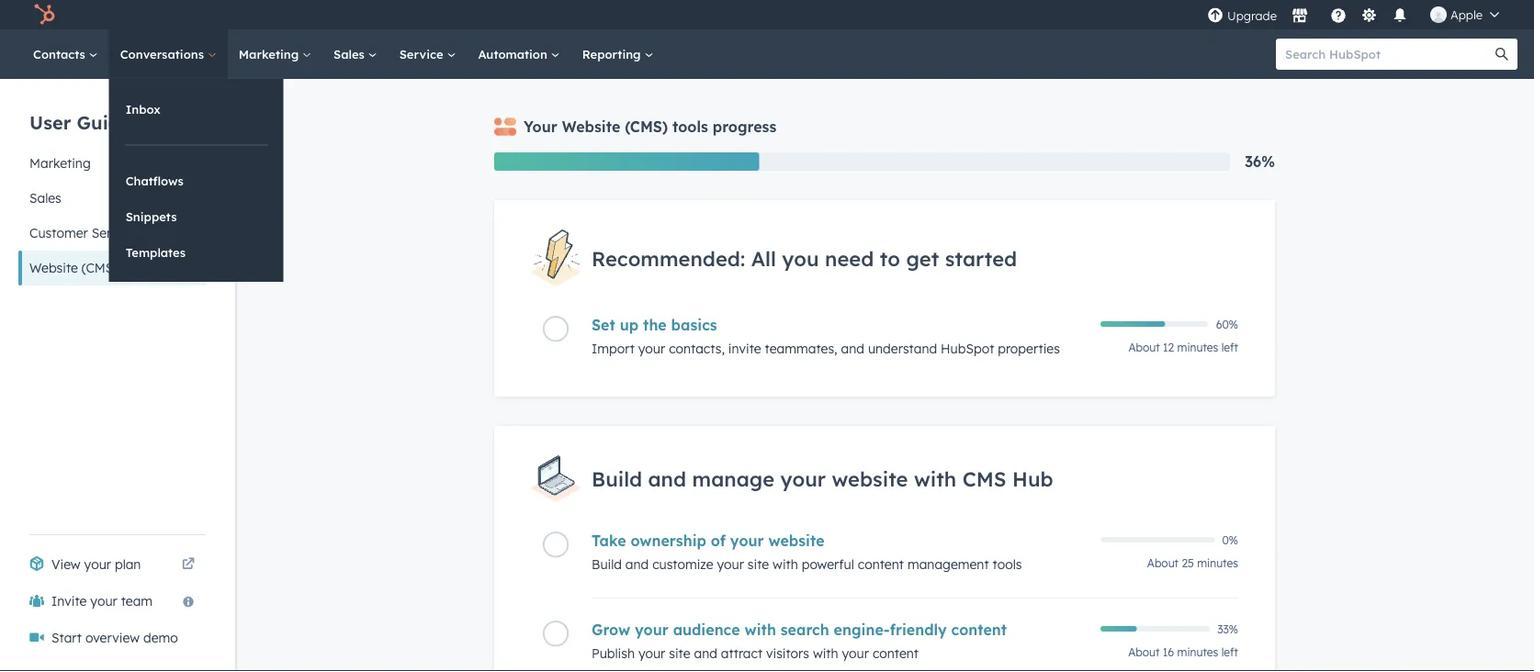 Task type: describe. For each thing, give the bounding box(es) containing it.
with inside take ownership of your website build and customize your site with powerful content management tools
[[773, 557, 798, 573]]

website (cms) button
[[18, 251, 206, 286]]

and up ownership at the left bottom
[[648, 467, 687, 492]]

marketing link
[[228, 29, 323, 79]]

view your plan link
[[18, 547, 206, 584]]

templates
[[126, 245, 186, 260]]

hubspot image
[[33, 4, 55, 26]]

about for grow your audience with search engine-friendly content
[[1129, 646, 1160, 660]]

about 25 minutes
[[1148, 557, 1239, 571]]

need
[[825, 246, 874, 271]]

get
[[906, 246, 939, 271]]

your website (cms) tools progress progress bar
[[494, 153, 759, 171]]

1 horizontal spatial website
[[562, 118, 621, 136]]

started
[[945, 246, 1017, 271]]

website for manage
[[832, 467, 908, 492]]

contacts
[[33, 46, 89, 62]]

your down engine-
[[842, 646, 869, 662]]

basics
[[671, 316, 717, 335]]

set up the basics import your contacts, invite teammates, and understand hubspot properties
[[592, 316, 1060, 357]]

0 vertical spatial (cms)
[[625, 118, 668, 136]]

menu containing apple
[[1206, 0, 1513, 29]]

help button
[[1323, 0, 1354, 29]]

about 16 minutes left
[[1129, 646, 1239, 660]]

cms
[[963, 467, 1007, 492]]

hubspot link
[[22, 4, 69, 26]]

link opens in a new window image
[[182, 559, 195, 572]]

build and manage your website with cms hub
[[592, 467, 1054, 492]]

engine-
[[834, 621, 890, 640]]

invite
[[51, 594, 87, 610]]

your down "of"
[[717, 557, 744, 573]]

settings image
[[1361, 8, 1378, 24]]

manage
[[692, 467, 775, 492]]

minutes for take ownership of your website
[[1198, 557, 1239, 571]]

website inside button
[[29, 260, 78, 276]]

visitors
[[766, 646, 810, 662]]

reporting link
[[571, 29, 665, 79]]

view
[[51, 557, 81, 573]]

demo
[[143, 630, 178, 646]]

search
[[781, 621, 829, 640]]

user
[[29, 111, 71, 134]]

25
[[1182, 557, 1194, 571]]

grow your audience with search engine-friendly content publish your site and attract visitors with your content
[[592, 621, 1007, 662]]

upgrade image
[[1207, 8, 1224, 24]]

notifications image
[[1392, 8, 1409, 25]]

build inside take ownership of your website build and customize your site with powerful content management tools
[[592, 557, 622, 573]]

content inside take ownership of your website build and customize your site with powerful content management tools
[[858, 557, 904, 573]]

and inside 'grow your audience with search engine-friendly content publish your site and attract visitors with your content'
[[694, 646, 718, 662]]

set up the basics button
[[592, 316, 1090, 335]]

contacts,
[[669, 341, 725, 357]]

publish
[[592, 646, 635, 662]]

60%
[[1216, 318, 1239, 331]]

conversations
[[120, 46, 207, 62]]

properties
[[998, 341, 1060, 357]]

reporting
[[582, 46, 645, 62]]

plan
[[115, 557, 141, 573]]

minutes for set up the basics
[[1178, 341, 1219, 355]]

inbox
[[126, 102, 161, 117]]

service inside button
[[92, 225, 136, 241]]

marketing inside button
[[29, 155, 91, 171]]

view your plan
[[51, 557, 141, 573]]

customer service
[[29, 225, 136, 241]]

your inside set up the basics import your contacts, invite teammates, and understand hubspot properties
[[638, 341, 665, 357]]

attract
[[721, 646, 763, 662]]

team
[[121, 594, 153, 610]]

your right the grow
[[635, 621, 669, 640]]

set
[[592, 316, 615, 335]]

(cms) inside button
[[82, 260, 118, 276]]

settings link
[[1358, 5, 1381, 24]]

invite
[[729, 341, 761, 357]]

to
[[880, 246, 900, 271]]

you
[[782, 246, 819, 271]]

start
[[51, 630, 82, 646]]

chatflows link
[[109, 164, 284, 198]]

16
[[1163, 646, 1174, 660]]

0 vertical spatial tools
[[673, 118, 708, 136]]

take ownership of your website build and customize your site with powerful content management tools
[[592, 532, 1022, 573]]

site inside take ownership of your website build and customize your site with powerful content management tools
[[748, 557, 769, 573]]

about 12 minutes left
[[1129, 341, 1239, 355]]

your inside button
[[90, 594, 117, 610]]

the
[[643, 316, 667, 335]]

automation link
[[467, 29, 571, 79]]

chatflows
[[126, 173, 184, 188]]

take ownership of your website button
[[592, 532, 1090, 550]]

management
[[908, 557, 989, 573]]

1 build from the top
[[592, 467, 642, 492]]



Task type: locate. For each thing, give the bounding box(es) containing it.
recommended:
[[592, 246, 745, 271]]

your
[[524, 118, 558, 136]]

1 vertical spatial (cms)
[[82, 260, 118, 276]]

1 vertical spatial about
[[1148, 557, 1179, 571]]

1 vertical spatial site
[[669, 646, 691, 662]]

1 vertical spatial marketing
[[29, 155, 91, 171]]

conversations menu
[[109, 79, 284, 282]]

automation
[[478, 46, 551, 62]]

site
[[748, 557, 769, 573], [669, 646, 691, 662]]

1 vertical spatial [object object] complete progress bar
[[1101, 627, 1137, 632]]

bob builder image
[[1431, 6, 1447, 23]]

snippets link
[[109, 199, 284, 234]]

start overview demo
[[51, 630, 178, 646]]

hub
[[1013, 467, 1054, 492]]

powerful
[[802, 557, 854, 573]]

0 vertical spatial about
[[1129, 341, 1160, 355]]

grow your audience with search engine-friendly content button
[[592, 621, 1090, 640]]

with
[[914, 467, 957, 492], [773, 557, 798, 573], [745, 621, 776, 640], [813, 646, 839, 662]]

about left 16
[[1129, 646, 1160, 660]]

1 vertical spatial content
[[952, 621, 1007, 640]]

teammates,
[[765, 341, 838, 357]]

content down friendly
[[873, 646, 919, 662]]

1 vertical spatial service
[[92, 225, 136, 241]]

tools left "progress"
[[673, 118, 708, 136]]

service
[[399, 46, 447, 62], [92, 225, 136, 241]]

1 horizontal spatial website
[[832, 467, 908, 492]]

[object object] complete progress bar for content
[[1101, 627, 1137, 632]]

0 vertical spatial website
[[832, 467, 908, 492]]

2 build from the top
[[592, 557, 622, 573]]

1 horizontal spatial tools
[[993, 557, 1022, 573]]

marketing down user
[[29, 155, 91, 171]]

contacts link
[[22, 29, 109, 79]]

notifications button
[[1385, 0, 1416, 29]]

0 horizontal spatial website
[[769, 532, 825, 550]]

1 vertical spatial website
[[29, 260, 78, 276]]

site down the audience
[[669, 646, 691, 662]]

1 vertical spatial sales
[[29, 190, 61, 206]]

build up take
[[592, 467, 642, 492]]

0 horizontal spatial service
[[92, 225, 136, 241]]

and down take
[[626, 557, 649, 573]]

your right manage
[[781, 467, 826, 492]]

apple
[[1451, 7, 1483, 22]]

content right friendly
[[952, 621, 1007, 640]]

left for content
[[1222, 646, 1239, 660]]

0 vertical spatial build
[[592, 467, 642, 492]]

33%
[[1218, 623, 1239, 636]]

[object object] complete progress bar for invite
[[1101, 322, 1166, 327]]

minutes right 16
[[1178, 646, 1219, 660]]

site inside 'grow your audience with search engine-friendly content publish your site and attract visitors with your content'
[[669, 646, 691, 662]]

your website (cms) tools progress
[[524, 118, 777, 136]]

0 horizontal spatial tools
[[673, 118, 708, 136]]

website
[[832, 467, 908, 492], [769, 532, 825, 550]]

left down 60%
[[1222, 341, 1239, 355]]

marketing button
[[18, 146, 206, 181]]

36%
[[1245, 153, 1275, 171]]

build down take
[[592, 557, 622, 573]]

overview
[[85, 630, 140, 646]]

website inside take ownership of your website build and customize your site with powerful content management tools
[[769, 532, 825, 550]]

sales button
[[18, 181, 206, 216]]

website up take ownership of your website button in the bottom of the page
[[832, 467, 908, 492]]

0 horizontal spatial marketing
[[29, 155, 91, 171]]

marketplaces button
[[1281, 0, 1320, 29]]

conversations link
[[109, 29, 228, 79]]

apple button
[[1420, 0, 1511, 29]]

help image
[[1331, 8, 1347, 25]]

website down customer
[[29, 260, 78, 276]]

minutes down 0%
[[1198, 557, 1239, 571]]

sales up customer
[[29, 190, 61, 206]]

0 horizontal spatial website
[[29, 260, 78, 276]]

about left "25"
[[1148, 557, 1179, 571]]

content down take ownership of your website button in the bottom of the page
[[858, 557, 904, 573]]

about for set up the basics
[[1129, 341, 1160, 355]]

of
[[711, 532, 726, 550]]

minutes right 12
[[1178, 341, 1219, 355]]

0 vertical spatial marketing
[[239, 46, 302, 62]]

(cms)
[[625, 118, 668, 136], [82, 260, 118, 276]]

with left cms
[[914, 467, 957, 492]]

0 vertical spatial site
[[748, 557, 769, 573]]

hubspot
[[941, 341, 995, 357]]

and inside set up the basics import your contacts, invite teammates, and understand hubspot properties
[[841, 341, 865, 357]]

service down sales button
[[92, 225, 136, 241]]

left down 33%
[[1222, 646, 1239, 660]]

1 vertical spatial left
[[1222, 646, 1239, 660]]

and down "set up the basics" button
[[841, 341, 865, 357]]

ownership
[[631, 532, 707, 550]]

about for take ownership of your website
[[1148, 557, 1179, 571]]

your
[[638, 341, 665, 357], [781, 467, 826, 492], [730, 532, 764, 550], [717, 557, 744, 573], [84, 557, 111, 573], [90, 594, 117, 610], [635, 621, 669, 640], [639, 646, 666, 662], [842, 646, 869, 662]]

[object object] complete progress bar
[[1101, 322, 1166, 327], [1101, 627, 1137, 632]]

up
[[620, 316, 639, 335]]

about left 12
[[1129, 341, 1160, 355]]

customer service button
[[18, 216, 206, 251]]

search image
[[1496, 48, 1509, 61]]

all
[[751, 246, 776, 271]]

with up attract
[[745, 621, 776, 640]]

[object object] complete progress bar up 12
[[1101, 322, 1166, 327]]

left
[[1222, 341, 1239, 355], [1222, 646, 1239, 660]]

marketplaces image
[[1292, 8, 1309, 25]]

0 horizontal spatial sales
[[29, 190, 61, 206]]

(cms) down customer service button
[[82, 260, 118, 276]]

user guide
[[29, 111, 131, 134]]

2 vertical spatial minutes
[[1178, 646, 1219, 660]]

0 vertical spatial sales
[[334, 46, 368, 62]]

sales inside sales link
[[334, 46, 368, 62]]

and down the audience
[[694, 646, 718, 662]]

0 vertical spatial website
[[562, 118, 621, 136]]

progress
[[713, 118, 777, 136]]

tools inside take ownership of your website build and customize your site with powerful content management tools
[[993, 557, 1022, 573]]

about
[[1129, 341, 1160, 355], [1148, 557, 1179, 571], [1129, 646, 1160, 660]]

sales inside sales button
[[29, 190, 61, 206]]

Search HubSpot search field
[[1276, 39, 1502, 70]]

website up powerful
[[769, 532, 825, 550]]

snippets
[[126, 209, 177, 224]]

0 horizontal spatial (cms)
[[82, 260, 118, 276]]

0 vertical spatial [object object] complete progress bar
[[1101, 322, 1166, 327]]

sales right marketing link
[[334, 46, 368, 62]]

sales link
[[323, 29, 388, 79]]

1 [object object] complete progress bar from the top
[[1101, 322, 1166, 327]]

[object object] complete progress bar up about 16 minutes left
[[1101, 627, 1137, 632]]

your left plan
[[84, 557, 111, 573]]

minutes for grow your audience with search engine-friendly content
[[1178, 646, 1219, 660]]

content
[[858, 557, 904, 573], [952, 621, 1007, 640], [873, 646, 919, 662]]

build
[[592, 467, 642, 492], [592, 557, 622, 573]]

with left powerful
[[773, 557, 798, 573]]

start overview demo link
[[18, 620, 206, 657]]

1 horizontal spatial (cms)
[[625, 118, 668, 136]]

your right publish
[[639, 646, 666, 662]]

with down grow your audience with search engine-friendly content button
[[813, 646, 839, 662]]

site left powerful
[[748, 557, 769, 573]]

service right sales link
[[399, 46, 447, 62]]

audience
[[673, 621, 740, 640]]

0 vertical spatial content
[[858, 557, 904, 573]]

marketing left sales link
[[239, 46, 302, 62]]

0%
[[1223, 533, 1239, 547]]

sales
[[334, 46, 368, 62], [29, 190, 61, 206]]

0 vertical spatial service
[[399, 46, 447, 62]]

1 vertical spatial tools
[[993, 557, 1022, 573]]

2 vertical spatial content
[[873, 646, 919, 662]]

1 horizontal spatial site
[[748, 557, 769, 573]]

1 vertical spatial website
[[769, 532, 825, 550]]

your down "the"
[[638, 341, 665, 357]]

your left team
[[90, 594, 117, 610]]

1 vertical spatial minutes
[[1198, 557, 1239, 571]]

2 vertical spatial about
[[1129, 646, 1160, 660]]

website up your website (cms) tools progress progress bar on the left top of the page
[[562, 118, 621, 136]]

import
[[592, 341, 635, 357]]

invite your team
[[51, 594, 153, 610]]

0 vertical spatial left
[[1222, 341, 1239, 355]]

recommended: all you need to get started
[[592, 246, 1017, 271]]

and
[[841, 341, 865, 357], [648, 467, 687, 492], [626, 557, 649, 573], [694, 646, 718, 662]]

invite your team button
[[18, 584, 206, 620]]

0 vertical spatial minutes
[[1178, 341, 1219, 355]]

customer
[[29, 225, 88, 241]]

inbox link
[[109, 92, 284, 127]]

(cms) up your website (cms) tools progress progress bar on the left top of the page
[[625, 118, 668, 136]]

1 vertical spatial build
[[592, 557, 622, 573]]

1 left from the top
[[1222, 341, 1239, 355]]

your right "of"
[[730, 532, 764, 550]]

user guide views element
[[18, 79, 206, 286]]

and inside take ownership of your website build and customize your site with powerful content management tools
[[626, 557, 649, 573]]

grow
[[592, 621, 630, 640]]

2 [object object] complete progress bar from the top
[[1101, 627, 1137, 632]]

service link
[[388, 29, 467, 79]]

website for of
[[769, 532, 825, 550]]

tools right management
[[993, 557, 1022, 573]]

menu
[[1206, 0, 1513, 29]]

1 horizontal spatial marketing
[[239, 46, 302, 62]]

1 horizontal spatial service
[[399, 46, 447, 62]]

2 left from the top
[[1222, 646, 1239, 660]]

customize
[[653, 557, 714, 573]]

templates link
[[109, 235, 284, 270]]

guide
[[77, 111, 131, 134]]

1 horizontal spatial sales
[[334, 46, 368, 62]]

0 horizontal spatial site
[[669, 646, 691, 662]]

website (cms)
[[29, 260, 118, 276]]

12
[[1163, 341, 1174, 355]]

understand
[[868, 341, 937, 357]]

link opens in a new window image
[[182, 554, 195, 576]]

friendly
[[890, 621, 947, 640]]

minutes
[[1178, 341, 1219, 355], [1198, 557, 1239, 571], [1178, 646, 1219, 660]]

left for invite
[[1222, 341, 1239, 355]]

take
[[592, 532, 626, 550]]



Task type: vqa. For each thing, say whether or not it's contained in the screenshot.
Email from Crunchbase with subject Your Crunchbase Updates for Mar 9, 2024 row
no



